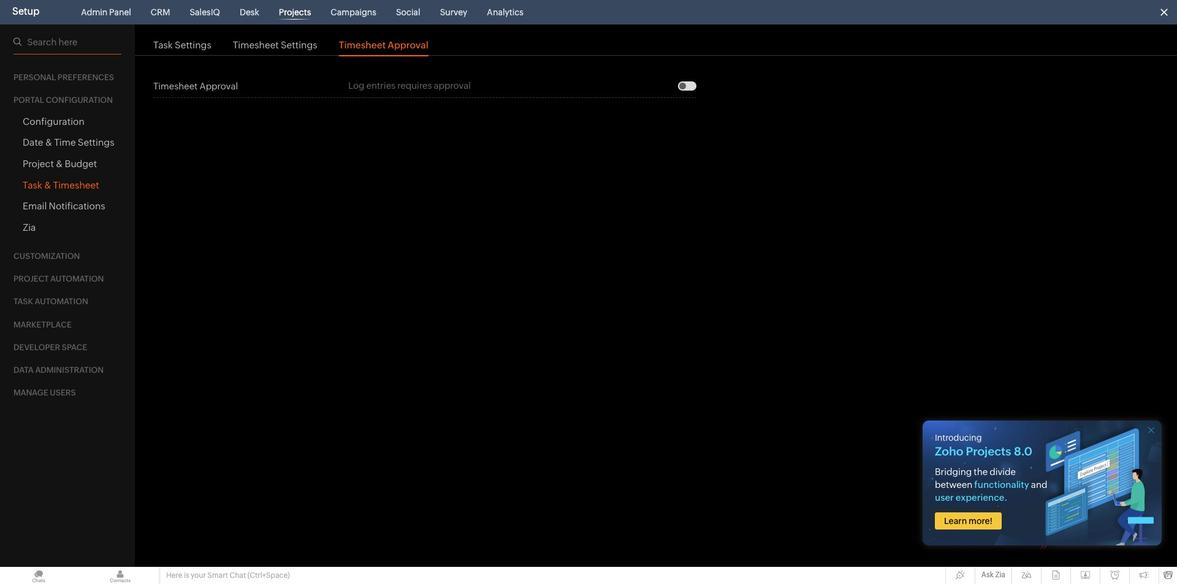 Task type: locate. For each thing, give the bounding box(es) containing it.
chat
[[230, 572, 246, 581]]

projects link
[[274, 0, 316, 25]]

analytics
[[487, 7, 523, 17]]

ask zia
[[981, 571, 1005, 580]]

panel
[[109, 7, 131, 17]]

admin panel link
[[76, 0, 136, 25]]

admin
[[81, 7, 107, 17]]

salesiq
[[190, 7, 220, 17]]

here
[[166, 572, 182, 581]]

survey
[[440, 7, 467, 17]]

smart
[[207, 572, 228, 581]]

contacts image
[[82, 568, 159, 585]]

campaigns link
[[326, 0, 381, 25]]

social
[[396, 7, 420, 17]]

chats image
[[0, 568, 77, 585]]

analytics link
[[482, 0, 528, 25]]



Task type: describe. For each thing, give the bounding box(es) containing it.
social link
[[391, 0, 425, 25]]

desk link
[[235, 0, 264, 25]]

crm link
[[146, 0, 175, 25]]

here is your smart chat (ctrl+space)
[[166, 572, 290, 581]]

desk
[[240, 7, 259, 17]]

your
[[191, 572, 206, 581]]

ask
[[981, 571, 994, 580]]

survey link
[[435, 0, 472, 25]]

setup
[[12, 6, 39, 17]]

admin panel
[[81, 7, 131, 17]]

(ctrl+space)
[[247, 572, 290, 581]]

salesiq link
[[185, 0, 225, 25]]

projects
[[279, 7, 311, 17]]

campaigns
[[331, 7, 376, 17]]

is
[[184, 572, 189, 581]]

crm
[[151, 7, 170, 17]]

zia
[[995, 571, 1005, 580]]



Task type: vqa. For each thing, say whether or not it's contained in the screenshot.
Contacts image
yes



